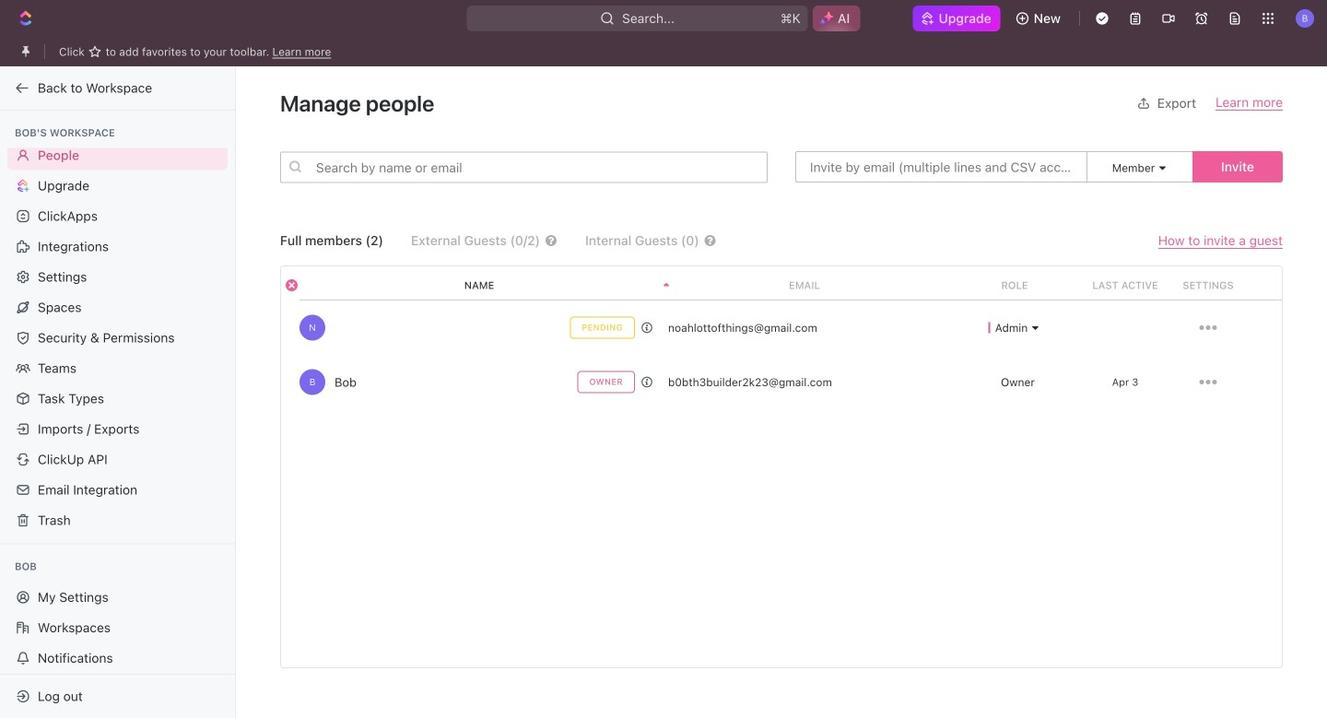 Task type: vqa. For each thing, say whether or not it's contained in the screenshot.
second WIFI image from the bottom
no



Task type: describe. For each thing, give the bounding box(es) containing it.
Invite by email (multiple lines and CSV accepted) text field
[[796, 151, 1088, 183]]

Search by name or email text field
[[280, 152, 768, 183]]



